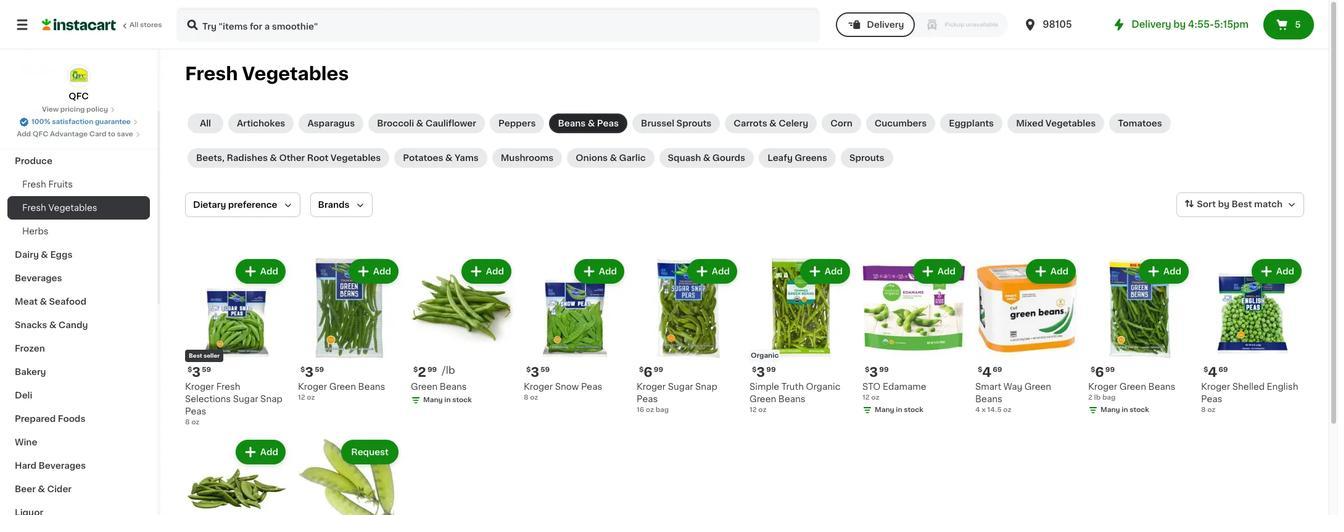 Task type: describe. For each thing, give the bounding box(es) containing it.
by for sort
[[1218, 200, 1230, 209]]

brands button
[[310, 192, 372, 217]]

dairy
[[15, 250, 39, 259]]

4 inside 'smart way green beans 4 x 14.5 oz'
[[975, 407, 980, 413]]

snap inside kroger sugar snap peas 16 oz bag
[[695, 382, 717, 391]]

bag inside the kroger green beans 2 lb bag
[[1102, 394, 1116, 401]]

beer
[[15, 485, 36, 494]]

0 horizontal spatial many
[[423, 397, 443, 403]]

mixed vegetables
[[1016, 119, 1096, 128]]

x
[[982, 407, 986, 413]]

peppers
[[498, 119, 536, 128]]

beets, radishes & other root vegetables
[[196, 154, 381, 162]]

6 for kroger sugar snap peas
[[644, 366, 653, 379]]

98105 button
[[1023, 7, 1097, 42]]

snacks & candy link
[[7, 313, 150, 337]]

sort by
[[1197, 200, 1230, 209]]

many in stock for 6
[[1101, 407, 1149, 413]]

all for all stores
[[130, 22, 138, 28]]

dairy & eggs
[[15, 250, 72, 259]]

$ 3 59 for kroger snow peas
[[526, 366, 550, 379]]

buy it again link
[[7, 33, 150, 58]]

100% satisfaction guarantee
[[32, 118, 131, 125]]

fruits
[[48, 180, 73, 189]]

$ for fresh
[[188, 366, 192, 373]]

recipes
[[15, 110, 51, 118]]

herbs link
[[7, 220, 150, 243]]

snap inside kroger fresh selections sugar snap peas 8 oz
[[260, 395, 282, 403]]

mushrooms link
[[492, 148, 562, 168]]

satisfaction
[[52, 118, 93, 125]]

best match
[[1232, 200, 1283, 209]]

0 vertical spatial organic
[[751, 352, 779, 359]]

add qfc advantage card to save link
[[17, 130, 141, 139]]

prepared foods
[[15, 415, 85, 423]]

5 button
[[1263, 10, 1314, 39]]

peas inside kroger sugar snap peas 16 oz bag
[[637, 395, 658, 403]]

& for squash & gourds
[[703, 154, 710, 162]]

oz inside simple truth organic green beans 12 oz
[[758, 407, 767, 413]]

leafy greens link
[[759, 148, 836, 168]]

corn link
[[822, 114, 861, 133]]

all stores link
[[42, 7, 163, 42]]

onions & garlic link
[[567, 148, 654, 168]]

7 $ from the left
[[865, 366, 869, 373]]

buy it again
[[35, 41, 87, 50]]

tomatoes link
[[1109, 114, 1171, 133]]

mixed
[[1016, 119, 1043, 128]]

oz inside kroger sugar snap peas 16 oz bag
[[646, 407, 654, 413]]

candy
[[58, 321, 88, 329]]

4 for kroger shelled english peas
[[1208, 366, 1217, 379]]

green inside "kroger green beans 12 oz"
[[329, 382, 356, 391]]

$ for truth
[[752, 366, 757, 373]]

snacks
[[15, 321, 47, 329]]

eggplants
[[949, 119, 994, 128]]

snacks & candy
[[15, 321, 88, 329]]

meat & seafood
[[15, 297, 86, 306]]

cucumbers link
[[866, 114, 935, 133]]

vegetables right root
[[331, 154, 381, 162]]

view
[[42, 106, 59, 113]]

3 for simple truth organic green beans
[[757, 366, 765, 379]]

kroger inside the kroger green beans 2 lb bag
[[1088, 382, 1117, 391]]

dietary preference
[[193, 201, 277, 209]]

produce
[[15, 157, 52, 165]]

$ for way
[[978, 366, 982, 373]]

in for 6
[[1122, 407, 1128, 413]]

beans & peas link
[[549, 114, 627, 133]]

fresh fruits
[[22, 180, 73, 189]]

pricing
[[60, 106, 85, 113]]

$ inside $ 2 99
[[413, 366, 418, 373]]

onions & garlic
[[576, 154, 646, 162]]

kroger green beans 12 oz
[[298, 382, 385, 401]]

organic inside simple truth organic green beans 12 oz
[[806, 382, 841, 391]]

artichokes
[[237, 119, 285, 128]]

beverages inside beverages link
[[15, 274, 62, 283]]

99 for sto edamame
[[879, 366, 889, 373]]

peas inside the "kroger snow peas 8 oz"
[[581, 382, 602, 391]]

stock for 6
[[1130, 407, 1149, 413]]

$ 3 99 for simple truth organic green beans
[[752, 366, 776, 379]]

99 inside $ 2 99
[[427, 366, 437, 373]]

beverages link
[[7, 267, 150, 290]]

lists
[[35, 66, 56, 75]]

$ 3 59 for kroger fresh selections sugar snap peas
[[188, 366, 211, 379]]

oz inside 'smart way green beans 4 x 14.5 oz'
[[1003, 407, 1011, 413]]

vegetables up artichokes
[[242, 65, 349, 83]]

it
[[54, 41, 60, 50]]

deli
[[15, 391, 32, 400]]

mixed vegetables link
[[1008, 114, 1104, 133]]

59 for snow
[[541, 366, 550, 373]]

oz inside "kroger green beans 12 oz"
[[307, 394, 315, 401]]

kroger fresh selections sugar snap peas 8 oz
[[185, 382, 282, 426]]

lists link
[[7, 58, 150, 83]]

frozen link
[[7, 337, 150, 360]]

hard
[[15, 461, 36, 470]]

4 for smart way green beans
[[982, 366, 992, 379]]

onions
[[576, 154, 608, 162]]

kroger for kroger fresh selections sugar snap peas
[[185, 382, 214, 391]]

radishes
[[227, 154, 268, 162]]

5
[[1295, 20, 1301, 29]]

vegetables right mixed
[[1046, 119, 1096, 128]]

other
[[279, 154, 305, 162]]

kroger for kroger snow peas
[[524, 382, 553, 391]]

brussel sprouts
[[641, 119, 712, 128]]

fresh fruits link
[[7, 173, 150, 196]]

99 for kroger sugar snap peas
[[654, 366, 663, 373]]

3 for sto edamame
[[869, 366, 878, 379]]

& for snacks & candy
[[49, 321, 56, 329]]

$ for shelled
[[1204, 366, 1208, 373]]

buy
[[35, 41, 52, 50]]

bakery link
[[7, 360, 150, 384]]

frozen
[[15, 344, 45, 353]]

produce link
[[7, 149, 150, 173]]

beets, radishes & other root vegetables link
[[188, 148, 389, 168]]

kroger green beans 2 lb bag
[[1088, 382, 1175, 401]]

best for best seller
[[189, 353, 202, 358]]

Search field
[[178, 9, 819, 41]]

green inside product group
[[411, 382, 438, 391]]

yams
[[455, 154, 479, 162]]

green inside the kroger green beans 2 lb bag
[[1120, 382, 1146, 391]]

$ for green
[[300, 366, 305, 373]]

& for potatoes & yams
[[445, 154, 453, 162]]

many in stock inside product group
[[423, 397, 472, 403]]

squash
[[668, 154, 701, 162]]

gourds
[[712, 154, 745, 162]]

again
[[62, 41, 87, 50]]

green inside simple truth organic green beans 12 oz
[[750, 395, 776, 403]]

0 horizontal spatial in
[[444, 397, 451, 403]]

1 vertical spatial qfc
[[33, 131, 48, 138]]

$ 3 99 for sto edamame
[[865, 366, 889, 379]]

thanksgiving link
[[7, 126, 150, 149]]

potatoes & yams link
[[394, 148, 487, 168]]

$ 6 99 for kroger green beans
[[1091, 366, 1115, 379]]

& for meat & seafood
[[40, 297, 47, 306]]

cucumbers
[[875, 119, 927, 128]]

14.5
[[987, 407, 1002, 413]]

fresh inside kroger fresh selections sugar snap peas 8 oz
[[216, 382, 240, 391]]

12 inside "kroger green beans 12 oz"
[[298, 394, 305, 401]]

$ 3 59 for kroger green beans
[[300, 366, 324, 379]]

snow
[[555, 382, 579, 391]]

brussel
[[641, 119, 674, 128]]

$ for snow
[[526, 366, 531, 373]]

leafy
[[768, 154, 793, 162]]

beer & cider
[[15, 485, 72, 494]]

potatoes & yams
[[403, 154, 479, 162]]

$ 6 99 for kroger sugar snap peas
[[639, 366, 663, 379]]

8 inside the "kroger snow peas 8 oz"
[[524, 394, 528, 401]]

request button
[[343, 441, 397, 463]]

3 for kroger green beans
[[305, 366, 314, 379]]

card
[[89, 131, 106, 138]]

2 inside product group
[[418, 366, 426, 379]]

6 for kroger green beans
[[1095, 366, 1104, 379]]

celery
[[779, 119, 808, 128]]



Task type: vqa. For each thing, say whether or not it's contained in the screenshot.


Task type: locate. For each thing, give the bounding box(es) containing it.
4:55-
[[1188, 20, 1214, 29]]

0 horizontal spatial fresh vegetables
[[22, 204, 97, 212]]

0 horizontal spatial 8
[[185, 419, 190, 426]]

1 horizontal spatial fresh vegetables
[[185, 65, 349, 83]]

0 vertical spatial beverages
[[15, 274, 62, 283]]

1 horizontal spatial $ 3 59
[[300, 366, 324, 379]]

2 $ from the left
[[300, 366, 305, 373]]

2 horizontal spatial many
[[1101, 407, 1120, 413]]

vegetables down fresh fruits link
[[48, 204, 97, 212]]

best left seller on the left bottom
[[189, 353, 202, 358]]

0 horizontal spatial 2
[[418, 366, 426, 379]]

2 horizontal spatial 4
[[1208, 366, 1217, 379]]

& for beans & peas
[[588, 119, 595, 128]]

9 $ from the left
[[1091, 366, 1095, 373]]

to
[[108, 131, 115, 138]]

oz inside the "kroger snow peas 8 oz"
[[530, 394, 538, 401]]

$ up simple
[[752, 366, 757, 373]]

product group
[[185, 257, 288, 428], [298, 257, 401, 403], [411, 257, 514, 408], [524, 257, 627, 403], [637, 257, 740, 415], [750, 257, 853, 415], [862, 257, 965, 418], [975, 257, 1078, 415], [1088, 257, 1191, 418], [1201, 257, 1304, 415], [185, 437, 288, 515], [298, 437, 401, 515]]

best
[[1232, 200, 1252, 209], [189, 353, 202, 358]]

1 horizontal spatial in
[[896, 407, 902, 413]]

by inside delivery by 4:55-5:15pm link
[[1174, 20, 1186, 29]]

0 horizontal spatial 59
[[202, 366, 211, 373]]

1 $ 6 99 from the left
[[639, 366, 663, 379]]

1 horizontal spatial $ 6 99
[[1091, 366, 1115, 379]]

3 59 from the left
[[541, 366, 550, 373]]

5 $ from the left
[[639, 366, 644, 373]]

hard beverages
[[15, 461, 86, 470]]

59 for green
[[315, 366, 324, 373]]

best left match
[[1232, 200, 1252, 209]]

peas inside the kroger shelled english peas 8 oz
[[1201, 395, 1222, 403]]

2 $ 3 59 from the left
[[300, 366, 324, 379]]

1 horizontal spatial 12
[[750, 407, 757, 413]]

1 vertical spatial organic
[[806, 382, 841, 391]]

carrots
[[734, 119, 767, 128]]

product group containing request
[[298, 437, 401, 515]]

& up onions
[[588, 119, 595, 128]]

$ 3 59 up "kroger green beans 12 oz"
[[300, 366, 324, 379]]

& for onions & garlic
[[610, 154, 617, 162]]

by left 4:55-
[[1174, 20, 1186, 29]]

12 inside sto edamame 12 oz
[[862, 394, 870, 401]]

6 kroger from the left
[[1201, 382, 1230, 391]]

4 up the kroger shelled english peas 8 oz
[[1208, 366, 1217, 379]]

beverages down dairy & eggs
[[15, 274, 62, 283]]

1 horizontal spatial 4
[[982, 366, 992, 379]]

all inside 'link'
[[130, 22, 138, 28]]

$ up green beans at the left of page
[[413, 366, 418, 373]]

fresh vegetables up artichokes link
[[185, 65, 349, 83]]

kroger inside kroger sugar snap peas 16 oz bag
[[637, 382, 666, 391]]

4 kroger from the left
[[637, 382, 666, 391]]

0 vertical spatial all
[[130, 22, 138, 28]]

1 $ from the left
[[188, 366, 192, 373]]

12 inside simple truth organic green beans 12 oz
[[750, 407, 757, 413]]

fresh up all link
[[185, 65, 238, 83]]

qfc
[[69, 92, 89, 101], [33, 131, 48, 138]]

kroger snow peas 8 oz
[[524, 382, 602, 401]]

1 kroger from the left
[[185, 382, 214, 391]]

0 vertical spatial 2
[[418, 366, 426, 379]]

1 horizontal spatial snap
[[695, 382, 717, 391]]

0 horizontal spatial 6
[[644, 366, 653, 379]]

$ 4 69 up the kroger shelled english peas 8 oz
[[1204, 366, 1228, 379]]

2 $ 6 99 from the left
[[1091, 366, 1115, 379]]

cauliflower
[[425, 119, 476, 128]]

16
[[637, 407, 644, 413]]

3 99 from the left
[[766, 366, 776, 373]]

1 horizontal spatial $ 4 69
[[1204, 366, 1228, 379]]

delivery for delivery by 4:55-5:15pm
[[1132, 20, 1171, 29]]

$ down "best seller"
[[188, 366, 192, 373]]

3 $ 3 59 from the left
[[526, 366, 550, 379]]

10 $ from the left
[[1204, 366, 1208, 373]]

$ up the "kroger snow peas 8 oz"
[[526, 366, 531, 373]]

all stores
[[130, 22, 162, 28]]

4 up the smart
[[982, 366, 992, 379]]

snap
[[695, 382, 717, 391], [260, 395, 282, 403]]

qfc link
[[67, 64, 90, 102]]

beans inside 'smart way green beans 4 x 14.5 oz'
[[975, 395, 1002, 403]]

0 horizontal spatial 12
[[298, 394, 305, 401]]

bag right lb
[[1102, 394, 1116, 401]]

1 horizontal spatial qfc
[[69, 92, 89, 101]]

organic right truth
[[806, 382, 841, 391]]

0 vertical spatial fresh vegetables
[[185, 65, 349, 83]]

peas inside kroger fresh selections sugar snap peas 8 oz
[[185, 407, 206, 416]]

kroger for kroger shelled english peas
[[1201, 382, 1230, 391]]

1 vertical spatial fresh vegetables
[[22, 204, 97, 212]]

0 horizontal spatial qfc
[[33, 131, 48, 138]]

$ up lb
[[1091, 366, 1095, 373]]

3 for kroger snow peas
[[531, 366, 539, 379]]

$ 3 59
[[188, 366, 211, 379], [300, 366, 324, 379], [526, 366, 550, 379]]

all left the stores
[[130, 22, 138, 28]]

0 horizontal spatial sprouts
[[677, 119, 712, 128]]

in down sto edamame 12 oz
[[896, 407, 902, 413]]

1 vertical spatial 2
[[1088, 394, 1093, 401]]

1 vertical spatial bag
[[656, 407, 669, 413]]

1 59 from the left
[[202, 366, 211, 373]]

fresh up "herbs"
[[22, 204, 46, 212]]

99 up kroger sugar snap peas 16 oz bag
[[654, 366, 663, 373]]

99 up sto
[[879, 366, 889, 373]]

by inside best match sort by field
[[1218, 200, 1230, 209]]

oz inside the kroger shelled english peas 8 oz
[[1207, 407, 1216, 413]]

0 horizontal spatial 4
[[975, 407, 980, 413]]

4 99 from the left
[[879, 366, 889, 373]]

many for 6
[[1101, 407, 1120, 413]]

1 horizontal spatial many
[[875, 407, 894, 413]]

2 $ 4 69 from the left
[[1204, 366, 1228, 379]]

1 horizontal spatial organic
[[806, 382, 841, 391]]

beans & peas
[[558, 119, 619, 128]]

organic
[[751, 352, 779, 359], [806, 382, 841, 391]]

4 3 from the left
[[757, 366, 765, 379]]

wine link
[[7, 431, 150, 454]]

& for carrots & celery
[[769, 119, 777, 128]]

advantage
[[50, 131, 88, 138]]

smart way green beans 4 x 14.5 oz
[[975, 382, 1051, 413]]

0 vertical spatial best
[[1232, 200, 1252, 209]]

vegetables inside "link"
[[48, 204, 97, 212]]

delivery by 4:55-5:15pm
[[1132, 20, 1249, 29]]

greens
[[795, 154, 827, 162]]

2 3 from the left
[[305, 366, 314, 379]]

$ 6 99 up lb
[[1091, 366, 1115, 379]]

2 inside the kroger green beans 2 lb bag
[[1088, 394, 1093, 401]]

beverages inside hard beverages link
[[39, 461, 86, 470]]

59 up "kroger green beans 12 oz"
[[315, 366, 324, 373]]

delivery for delivery
[[867, 20, 904, 29]]

many down lb
[[1101, 407, 1120, 413]]

kroger for kroger sugar snap peas
[[637, 382, 666, 391]]

2 kroger from the left
[[298, 382, 327, 391]]

request
[[351, 448, 389, 457]]

bag right "16" at bottom
[[656, 407, 669, 413]]

dietary preference button
[[185, 192, 300, 217]]

fresh inside "link"
[[22, 204, 46, 212]]

stock down the kroger green beans 2 lb bag
[[1130, 407, 1149, 413]]

1 horizontal spatial stock
[[904, 407, 923, 413]]

69 for kroger
[[1219, 366, 1228, 373]]

0 horizontal spatial $ 4 69
[[978, 366, 1002, 379]]

shelled
[[1232, 382, 1265, 391]]

1 horizontal spatial delivery
[[1132, 20, 1171, 29]]

1 horizontal spatial all
[[200, 119, 211, 128]]

garlic
[[619, 154, 646, 162]]

organic up simple
[[751, 352, 779, 359]]

2 $ 3 99 from the left
[[865, 366, 889, 379]]

1 horizontal spatial sugar
[[668, 382, 693, 391]]

0 horizontal spatial many in stock
[[423, 397, 472, 403]]

8 inside kroger fresh selections sugar snap peas 8 oz
[[185, 419, 190, 426]]

0 vertical spatial sprouts
[[677, 119, 712, 128]]

view pricing policy link
[[42, 105, 115, 115]]

1 3 from the left
[[192, 366, 201, 379]]

$ for sugar
[[639, 366, 644, 373]]

0 vertical spatial snap
[[695, 382, 717, 391]]

kroger inside kroger fresh selections sugar snap peas 8 oz
[[185, 382, 214, 391]]

0 horizontal spatial organic
[[751, 352, 779, 359]]

69 up the kroger shelled english peas 8 oz
[[1219, 366, 1228, 373]]

1 vertical spatial by
[[1218, 200, 1230, 209]]

3 up "kroger green beans 12 oz"
[[305, 366, 314, 379]]

broccoli & cauliflower
[[377, 119, 476, 128]]

in
[[444, 397, 451, 403], [896, 407, 902, 413], [1122, 407, 1128, 413]]

0 horizontal spatial 69
[[993, 366, 1002, 373]]

1 horizontal spatial 6
[[1095, 366, 1104, 379]]

8 inside the kroger shelled english peas 8 oz
[[1201, 407, 1206, 413]]

kroger for kroger green beans
[[298, 382, 327, 391]]

fresh up selections
[[216, 382, 240, 391]]

3 for kroger fresh selections sugar snap peas
[[192, 366, 201, 379]]

2 horizontal spatial in
[[1122, 407, 1128, 413]]

1 horizontal spatial best
[[1232, 200, 1252, 209]]

99
[[427, 366, 437, 373], [654, 366, 663, 373], [766, 366, 776, 373], [879, 366, 889, 373], [1105, 366, 1115, 373]]

0 vertical spatial by
[[1174, 20, 1186, 29]]

0 horizontal spatial snap
[[260, 395, 282, 403]]

stock down edamame
[[904, 407, 923, 413]]

in down the kroger green beans 2 lb bag
[[1122, 407, 1128, 413]]

sugar inside kroger sugar snap peas 16 oz bag
[[668, 382, 693, 391]]

leafy greens
[[768, 154, 827, 162]]

0 horizontal spatial best
[[189, 353, 202, 358]]

$ 4 69 for smart
[[978, 366, 1002, 379]]

2 horizontal spatial 12
[[862, 394, 870, 401]]

stock down green beans at the left of page
[[452, 397, 472, 403]]

view pricing policy
[[42, 106, 108, 113]]

0 vertical spatial bag
[[1102, 394, 1116, 401]]

4 left "x"
[[975, 407, 980, 413]]

truth
[[781, 382, 804, 391]]

1 horizontal spatial $ 3 99
[[865, 366, 889, 379]]

& right beer
[[38, 485, 45, 494]]

delivery button
[[836, 12, 915, 37]]

1 vertical spatial best
[[189, 353, 202, 358]]

sugar inside kroger fresh selections sugar snap peas 8 oz
[[233, 395, 258, 403]]

1 horizontal spatial many in stock
[[875, 407, 923, 413]]

100%
[[32, 118, 50, 125]]

2 horizontal spatial 8
[[1201, 407, 1206, 413]]

all
[[130, 22, 138, 28], [200, 119, 211, 128]]

service type group
[[836, 12, 1008, 37]]

2
[[418, 366, 426, 379], [1088, 394, 1093, 401]]

many in stock down green beans at the left of page
[[423, 397, 472, 403]]

2 horizontal spatial many in stock
[[1101, 407, 1149, 413]]

corn
[[831, 119, 852, 128]]

prepared
[[15, 415, 56, 423]]

root
[[307, 154, 328, 162]]

preference
[[228, 201, 277, 209]]

0 vertical spatial sugar
[[668, 382, 693, 391]]

beans inside "kroger green beans 12 oz"
[[358, 382, 385, 391]]

artichokes link
[[228, 114, 294, 133]]

in down green beans at the left of page
[[444, 397, 451, 403]]

$ up "kroger green beans 12 oz"
[[300, 366, 305, 373]]

0 horizontal spatial bag
[[656, 407, 669, 413]]

& left celery
[[769, 119, 777, 128]]

best inside field
[[1232, 200, 1252, 209]]

many in stock for 3
[[875, 407, 923, 413]]

1 horizontal spatial by
[[1218, 200, 1230, 209]]

all for all
[[200, 119, 211, 128]]

by right sort
[[1218, 200, 1230, 209]]

0 horizontal spatial all
[[130, 22, 138, 28]]

& for dairy & eggs
[[41, 250, 48, 259]]

many in stock down sto edamame 12 oz
[[875, 407, 923, 413]]

59 up the "kroger snow peas 8 oz"
[[541, 366, 550, 373]]

$ 4 69 for kroger
[[1204, 366, 1228, 379]]

0 horizontal spatial $ 3 99
[[752, 366, 776, 379]]

Best match Sort by field
[[1177, 192, 1304, 217]]

& left eggs
[[41, 250, 48, 259]]

$ up "16" at bottom
[[639, 366, 644, 373]]

0 horizontal spatial delivery
[[867, 20, 904, 29]]

69 for smart
[[993, 366, 1002, 373]]

0 horizontal spatial $ 3 59
[[188, 366, 211, 379]]

99 left /lb
[[427, 366, 437, 373]]

2 69 from the left
[[1219, 366, 1228, 373]]

5 99 from the left
[[1105, 366, 1115, 373]]

dietary
[[193, 201, 226, 209]]

1 $ 3 99 from the left
[[752, 366, 776, 379]]

sort
[[1197, 200, 1216, 209]]

3 down "best seller"
[[192, 366, 201, 379]]

fresh vegetables
[[185, 65, 349, 83], [22, 204, 97, 212]]

3 $ from the left
[[413, 366, 418, 373]]

green inside 'smart way green beans 4 x 14.5 oz'
[[1025, 382, 1051, 391]]

stock inside product group
[[452, 397, 472, 403]]

$ 3 59 down "best seller"
[[188, 366, 211, 379]]

herbs
[[22, 227, 48, 236]]

1 horizontal spatial 2
[[1088, 394, 1093, 401]]

1 6 from the left
[[644, 366, 653, 379]]

delivery by 4:55-5:15pm link
[[1112, 17, 1249, 32]]

kroger inside the "kroger snow peas 8 oz"
[[524, 382, 553, 391]]

99 up the kroger green beans 2 lb bag
[[1105, 366, 1115, 373]]

potatoes
[[403, 154, 443, 162]]

0 horizontal spatial sugar
[[233, 395, 258, 403]]

delivery inside button
[[867, 20, 904, 29]]

8 $ from the left
[[978, 366, 982, 373]]

sprouts
[[677, 119, 712, 128], [849, 154, 884, 162]]

$ up sto
[[865, 366, 869, 373]]

2 horizontal spatial $ 3 59
[[526, 366, 550, 379]]

$2.99 per pound element
[[411, 365, 514, 381]]

qfc up view pricing policy link
[[69, 92, 89, 101]]

99 for simple truth organic green beans
[[766, 366, 776, 373]]

6 $ from the left
[[752, 366, 757, 373]]

2 6 from the left
[[1095, 366, 1104, 379]]

0 horizontal spatial stock
[[452, 397, 472, 403]]

1 horizontal spatial 69
[[1219, 366, 1228, 373]]

1 vertical spatial 8
[[1201, 407, 1206, 413]]

green beans
[[411, 382, 467, 391]]

sto
[[862, 382, 881, 391]]

cider
[[47, 485, 72, 494]]

2 horizontal spatial 59
[[541, 366, 550, 373]]

$ 6 99 up kroger sugar snap peas 16 oz bag
[[639, 366, 663, 379]]

simple truth organic green beans 12 oz
[[750, 382, 841, 413]]

seller
[[204, 353, 220, 358]]

& for broccoli & cauliflower
[[416, 119, 423, 128]]

qfc down 100%
[[33, 131, 48, 138]]

many down green beans at the left of page
[[423, 397, 443, 403]]

oz
[[307, 394, 315, 401], [530, 394, 538, 401], [871, 394, 879, 401], [646, 407, 654, 413], [758, 407, 767, 413], [1003, 407, 1011, 413], [1207, 407, 1216, 413], [191, 419, 199, 426]]

1 horizontal spatial sprouts
[[849, 154, 884, 162]]

2 vertical spatial 8
[[185, 419, 190, 426]]

4
[[982, 366, 992, 379], [1208, 366, 1217, 379], [975, 407, 980, 413]]

1 vertical spatial beverages
[[39, 461, 86, 470]]

many for 3
[[875, 407, 894, 413]]

beans inside the kroger green beans 2 lb bag
[[1148, 382, 1175, 391]]

& left garlic
[[610, 154, 617, 162]]

instacart logo image
[[42, 17, 116, 32]]

4 $ from the left
[[526, 366, 531, 373]]

0 horizontal spatial by
[[1174, 20, 1186, 29]]

sto edamame 12 oz
[[862, 382, 926, 401]]

beverages
[[15, 274, 62, 283], [39, 461, 86, 470]]

many down sto edamame 12 oz
[[875, 407, 894, 413]]

1 vertical spatial all
[[200, 119, 211, 128]]

1 horizontal spatial 59
[[315, 366, 324, 373]]

fresh down produce
[[22, 180, 46, 189]]

bag inside kroger sugar snap peas 16 oz bag
[[656, 407, 669, 413]]

3 3 from the left
[[531, 366, 539, 379]]

$ up the kroger shelled english peas 8 oz
[[1204, 366, 1208, 373]]

all up beets,
[[200, 119, 211, 128]]

1 $ 4 69 from the left
[[978, 366, 1002, 379]]

peppers link
[[490, 114, 544, 133]]

fresh vegetables link
[[7, 196, 150, 220]]

None search field
[[176, 7, 820, 42]]

6 up lb
[[1095, 366, 1104, 379]]

in for 3
[[896, 407, 902, 413]]

many in stock down the kroger green beans 2 lb bag
[[1101, 407, 1149, 413]]

& left other
[[270, 154, 277, 162]]

sprouts link
[[841, 148, 893, 168]]

1 horizontal spatial bag
[[1102, 394, 1116, 401]]

kroger sugar snap peas 16 oz bag
[[637, 382, 717, 413]]

kroger
[[185, 382, 214, 391], [298, 382, 327, 391], [524, 382, 553, 391], [637, 382, 666, 391], [1088, 382, 1117, 391], [1201, 382, 1230, 391]]

$ 3 59 up the "kroger snow peas 8 oz"
[[526, 366, 550, 379]]

69 up the smart
[[993, 366, 1002, 373]]

simple
[[750, 382, 779, 391]]

many
[[423, 397, 443, 403], [875, 407, 894, 413], [1101, 407, 1120, 413]]

2 up green beans at the left of page
[[418, 366, 426, 379]]

69
[[993, 366, 1002, 373], [1219, 366, 1228, 373]]

fresh vegetables inside the fresh vegetables "link"
[[22, 204, 97, 212]]

sprouts down 'corn' link
[[849, 154, 884, 162]]

1 69 from the left
[[993, 366, 1002, 373]]

$ 3 99 up simple
[[752, 366, 776, 379]]

kroger inside the kroger shelled english peas 8 oz
[[1201, 382, 1230, 391]]

0 vertical spatial 8
[[524, 394, 528, 401]]

1 vertical spatial sugar
[[233, 395, 258, 403]]

peas
[[597, 119, 619, 128], [581, 382, 602, 391], [637, 395, 658, 403], [1201, 395, 1222, 403], [185, 407, 206, 416]]

$ 2 99
[[413, 366, 437, 379]]

fresh vegetables down fruits
[[22, 204, 97, 212]]

oz inside sto edamame 12 oz
[[871, 394, 879, 401]]

best for best match
[[1232, 200, 1252, 209]]

99 up simple
[[766, 366, 776, 373]]

beans inside product group
[[440, 382, 467, 391]]

beverages up cider
[[39, 461, 86, 470]]

squash & gourds
[[668, 154, 745, 162]]

policy
[[86, 106, 108, 113]]

& left gourds
[[703, 154, 710, 162]]

2 99 from the left
[[654, 366, 663, 373]]

3 kroger from the left
[[524, 382, 553, 391]]

qfc logo image
[[67, 64, 90, 88]]

squash & gourds link
[[659, 148, 754, 168]]

5 3 from the left
[[869, 366, 878, 379]]

sprouts up squash
[[677, 119, 712, 128]]

$ up the smart
[[978, 366, 982, 373]]

by for delivery
[[1174, 20, 1186, 29]]

product group containing 2
[[411, 257, 514, 408]]

0 vertical spatial qfc
[[69, 92, 89, 101]]

3 up sto
[[869, 366, 878, 379]]

1 vertical spatial snap
[[260, 395, 282, 403]]

product group containing add
[[185, 437, 288, 515]]

1 vertical spatial sprouts
[[849, 154, 884, 162]]

& for beer & cider
[[38, 485, 45, 494]]

& left candy
[[49, 321, 56, 329]]

/lb
[[442, 365, 455, 375]]

fresh
[[185, 65, 238, 83], [22, 180, 46, 189], [22, 204, 46, 212], [216, 382, 240, 391]]

2 59 from the left
[[315, 366, 324, 373]]

beans inside simple truth organic green beans 12 oz
[[778, 395, 805, 403]]

deli link
[[7, 384, 150, 407]]

prepared foods link
[[7, 407, 150, 431]]

1 horizontal spatial 8
[[524, 394, 528, 401]]

1 99 from the left
[[427, 366, 437, 373]]

lb
[[1094, 394, 1101, 401]]

$ 6 99
[[639, 366, 663, 379], [1091, 366, 1115, 379]]

0 horizontal spatial $ 6 99
[[639, 366, 663, 379]]

kroger inside "kroger green beans 12 oz"
[[298, 382, 327, 391]]

stock for 3
[[904, 407, 923, 413]]

meat
[[15, 297, 38, 306]]

59 down "best seller"
[[202, 366, 211, 373]]

foods
[[58, 415, 85, 423]]

1 $ 3 59 from the left
[[188, 366, 211, 379]]

2 horizontal spatial stock
[[1130, 407, 1149, 413]]

3 up the "kroger snow peas 8 oz"
[[531, 366, 539, 379]]

59 for fresh
[[202, 366, 211, 373]]

99 for kroger green beans
[[1105, 366, 1115, 373]]

2 left lb
[[1088, 394, 1093, 401]]

6 up "16" at bottom
[[644, 366, 653, 379]]

$ 3 99 up sto
[[865, 366, 889, 379]]

$ 4 69 up the smart
[[978, 366, 1002, 379]]

oz inside kroger fresh selections sugar snap peas 8 oz
[[191, 419, 199, 426]]

5 kroger from the left
[[1088, 382, 1117, 391]]

3 up simple
[[757, 366, 765, 379]]

& right 'broccoli'
[[416, 119, 423, 128]]

& right meat
[[40, 297, 47, 306]]

& left yams
[[445, 154, 453, 162]]



